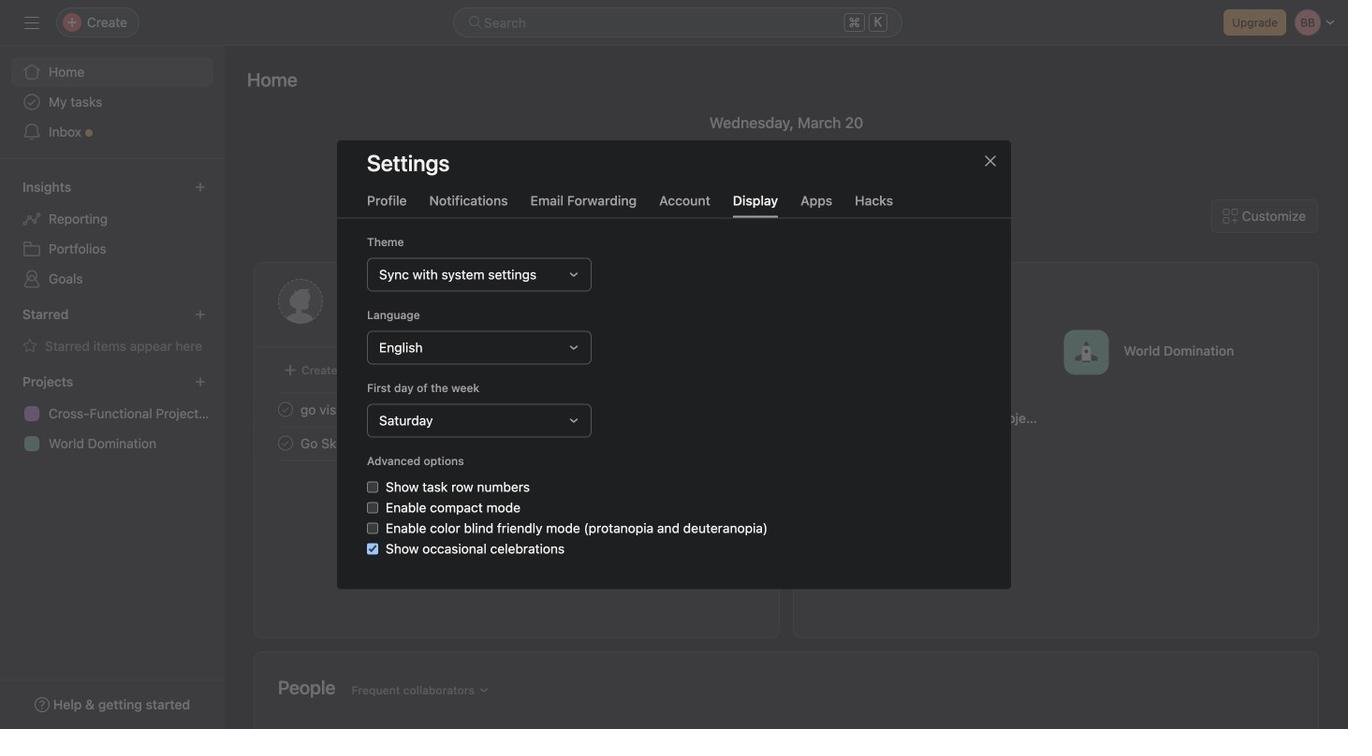 Task type: locate. For each thing, give the bounding box(es) containing it.
Mark complete checkbox
[[274, 398, 297, 421]]

None checkbox
[[367, 482, 378, 493], [367, 523, 378, 534], [367, 482, 378, 493], [367, 523, 378, 534]]

mark complete image
[[274, 398, 297, 421]]

Mark complete checkbox
[[274, 432, 297, 455]]

hide sidebar image
[[24, 15, 39, 30]]

None checkbox
[[367, 502, 378, 513], [367, 543, 378, 555], [367, 502, 378, 513], [367, 543, 378, 555]]

insights element
[[0, 170, 225, 298]]

projects element
[[0, 365, 225, 463]]

mark complete image
[[274, 432, 297, 455]]

close image
[[983, 153, 998, 168]]



Task type: vqa. For each thing, say whether or not it's contained in the screenshot.
starred element
yes



Task type: describe. For each thing, give the bounding box(es) containing it.
rocket image
[[1076, 341, 1098, 364]]

add profile photo image
[[278, 279, 323, 324]]

global element
[[0, 46, 225, 158]]

starred element
[[0, 298, 225, 365]]



